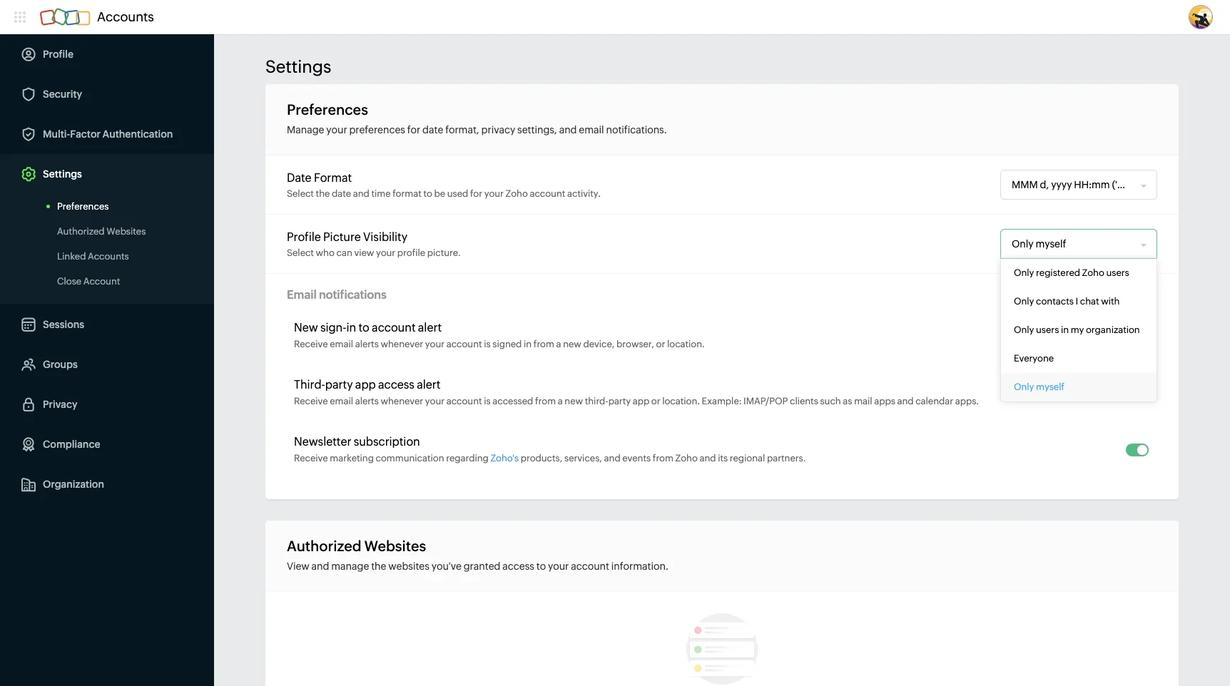 Task type: vqa. For each thing, say whether or not it's contained in the screenshot.
profile
yes



Task type: describe. For each thing, give the bounding box(es) containing it.
receive for third-
[[294, 396, 328, 407]]

authorized for authorized websites
[[57, 226, 105, 237]]

linked accounts
[[57, 251, 129, 262]]

who
[[316, 247, 335, 258]]

marketing
[[330, 453, 374, 464]]

format
[[314, 171, 352, 185]]

view
[[287, 561, 310, 573]]

or for new sign-in to account alert
[[657, 339, 666, 350]]

view
[[354, 247, 374, 258]]

preferences for preferences
[[57, 201, 109, 212]]

to inside date format select the date and time format to be used for your zoho account activity.
[[424, 188, 433, 199]]

newsletter
[[294, 436, 352, 449]]

be
[[435, 188, 446, 199]]

my
[[1072, 325, 1085, 336]]

events
[[623, 453, 651, 464]]

multi-
[[43, 129, 70, 140]]

whenever for alert
[[381, 396, 424, 407]]

and inside date format select the date and time format to be used for your zoho account activity.
[[353, 188, 370, 199]]

example:
[[702, 396, 742, 407]]

new sign-in to account alert
[[294, 321, 442, 335]]

time
[[372, 188, 391, 199]]

receive marketing communication regarding zoho's products, services, and events from zoho and its regional partners.
[[294, 453, 806, 464]]

third-
[[294, 378, 325, 392]]

only for only users in my organization
[[1015, 325, 1035, 336]]

whenever for account
[[381, 339, 424, 350]]

groups
[[43, 359, 78, 371]]

security
[[43, 89, 82, 100]]

your inside the profile picture visibility select who can view your profile picture.
[[376, 247, 396, 258]]

websites for authorized websites view and manage the websites you've granted access to your account information.
[[364, 538, 426, 555]]

its
[[718, 453, 728, 464]]

account down notifications
[[372, 321, 416, 335]]

third-
[[585, 396, 609, 407]]

sign-
[[321, 321, 347, 335]]

email notifications
[[287, 288, 387, 302]]

close
[[57, 276, 81, 287]]

such
[[821, 396, 842, 407]]

account inside authorized websites view and manage the websites you've granted access to your account information.
[[571, 561, 610, 573]]

contacts
[[1037, 296, 1075, 307]]

1 vertical spatial zoho
[[1083, 268, 1105, 278]]

0 vertical spatial accounts
[[97, 9, 154, 24]]

authentication
[[103, 129, 173, 140]]

from for services,
[[653, 453, 674, 464]]

to inside authorized websites view and manage the websites you've granted access to your account information.
[[537, 561, 546, 573]]

activity.
[[568, 188, 601, 199]]

sessions
[[43, 319, 84, 331]]

account left signed
[[447, 339, 482, 350]]

date format select the date and time format to be used for your zoho account activity.
[[287, 171, 601, 199]]

3 receive from the top
[[294, 453, 328, 464]]

privacy
[[43, 399, 77, 411]]

your inside preferences manage your preferences for date format, privacy settings, and email notifications.
[[327, 124, 347, 136]]

format
[[393, 188, 422, 199]]

products,
[[521, 453, 563, 464]]

mail
[[855, 396, 873, 407]]

authorized for authorized websites view and manage the websites you've granted access to your account information.
[[287, 538, 362, 555]]

email
[[287, 288, 317, 302]]

picture
[[323, 230, 361, 244]]

chat
[[1081, 296, 1100, 307]]

is for new sign-in to account alert
[[484, 339, 491, 350]]

visibility
[[364, 230, 408, 244]]

receive email alerts whenever your account is signed in from a new device, browser, or location.
[[294, 339, 705, 350]]

i
[[1076, 296, 1079, 307]]

account left accessed on the left bottom of page
[[447, 396, 482, 407]]

newsletter subscription
[[294, 436, 420, 449]]

third-party app access alert
[[294, 378, 441, 392]]

account
[[83, 276, 120, 287]]

imap/pop
[[744, 396, 789, 407]]

in for sign-
[[347, 321, 356, 335]]

you've
[[432, 561, 462, 573]]

1 vertical spatial accounts
[[88, 251, 129, 262]]

only contacts i chat with
[[1015, 296, 1121, 307]]

location. for new sign-in to account alert
[[668, 339, 705, 350]]

date
[[287, 171, 312, 185]]

apps.
[[956, 396, 980, 407]]

and inside authorized websites view and manage the websites you've granted access to your account information.
[[312, 561, 329, 573]]

is for third-party app access alert
[[484, 396, 491, 407]]

profile
[[398, 247, 426, 258]]

1 vertical spatial to
[[359, 321, 370, 335]]

the inside authorized websites view and manage the websites you've granted access to your account information.
[[371, 561, 387, 573]]

profile for profile picture visibility select who can view your profile picture.
[[287, 230, 321, 244]]

only for only registered zoho users
[[1015, 268, 1035, 278]]

receive for new
[[294, 339, 328, 350]]

0 horizontal spatial users
[[1037, 325, 1060, 336]]

browser,
[[617, 339, 655, 350]]

preferences
[[349, 124, 406, 136]]

zoho's link
[[491, 453, 519, 464]]

manage
[[331, 561, 369, 573]]

only for only myself
[[1015, 382, 1035, 393]]

only registered zoho users
[[1015, 268, 1130, 278]]

websites
[[389, 561, 430, 573]]

for inside date format select the date and time format to be used for your zoho account activity.
[[470, 188, 483, 199]]

myself
[[1037, 382, 1065, 393]]

regional
[[730, 453, 766, 464]]

calendar
[[916, 396, 954, 407]]

clients
[[790, 396, 819, 407]]

multi-factor authentication
[[43, 129, 173, 140]]

receive email alerts whenever your account is accessed from a new third-party app or location. example: imap/pop clients such as mail apps and calendar apps.
[[294, 396, 980, 407]]

alerts for to
[[355, 339, 379, 350]]

apps
[[875, 396, 896, 407]]

0 horizontal spatial settings
[[43, 169, 82, 180]]



Task type: locate. For each thing, give the bounding box(es) containing it.
preferences up 'manage'
[[287, 101, 368, 118]]

notifications.
[[607, 124, 667, 136]]

compliance
[[43, 439, 100, 451]]

date
[[423, 124, 444, 136], [332, 188, 351, 199]]

new left third-
[[565, 396, 583, 407]]

in right signed
[[524, 339, 532, 350]]

1 receive from the top
[[294, 339, 328, 350]]

zoho inside date format select the date and time format to be used for your zoho account activity.
[[506, 188, 528, 199]]

manage
[[287, 124, 324, 136]]

1 horizontal spatial to
[[424, 188, 433, 199]]

1 vertical spatial new
[[565, 396, 583, 407]]

date inside date format select the date and time format to be used for your zoho account activity.
[[332, 188, 351, 199]]

whenever down third-party app access alert
[[381, 396, 424, 407]]

is left accessed on the left bottom of page
[[484, 396, 491, 407]]

2 receive from the top
[[294, 396, 328, 407]]

2 horizontal spatial to
[[537, 561, 546, 573]]

communication
[[376, 453, 444, 464]]

0 vertical spatial preferences
[[287, 101, 368, 118]]

1 vertical spatial alert
[[417, 378, 441, 392]]

in
[[347, 321, 356, 335], [1062, 325, 1070, 336], [524, 339, 532, 350]]

0 vertical spatial email
[[579, 124, 604, 136]]

0 horizontal spatial the
[[316, 188, 330, 199]]

0 horizontal spatial party
[[325, 378, 353, 392]]

a left third-
[[558, 396, 563, 407]]

2 vertical spatial receive
[[294, 453, 328, 464]]

0 vertical spatial alert
[[418, 321, 442, 335]]

and left 'events'
[[604, 453, 621, 464]]

0 vertical spatial settings
[[266, 57, 331, 76]]

a left device,
[[557, 339, 562, 350]]

profile up security
[[43, 49, 74, 60]]

the down format
[[316, 188, 330, 199]]

to right granted
[[537, 561, 546, 573]]

zoho right the used
[[506, 188, 528, 199]]

0 vertical spatial location.
[[668, 339, 705, 350]]

to
[[424, 188, 433, 199], [359, 321, 370, 335], [537, 561, 546, 573]]

date down format
[[332, 188, 351, 199]]

0 vertical spatial alerts
[[355, 339, 379, 350]]

granted
[[464, 561, 501, 573]]

account left the activity.
[[530, 188, 566, 199]]

email down third-party app access alert
[[330, 396, 353, 407]]

in left my
[[1062, 325, 1070, 336]]

0 vertical spatial for
[[408, 124, 421, 136]]

from right signed
[[534, 339, 555, 350]]

0 vertical spatial select
[[287, 188, 314, 199]]

access
[[378, 378, 415, 392], [503, 561, 535, 573]]

0 vertical spatial profile
[[43, 49, 74, 60]]

receive
[[294, 339, 328, 350], [294, 396, 328, 407], [294, 453, 328, 464]]

1 vertical spatial preferences
[[57, 201, 109, 212]]

preferences up authorized websites
[[57, 201, 109, 212]]

1 whenever from the top
[[381, 339, 424, 350]]

2 vertical spatial to
[[537, 561, 546, 573]]

0 vertical spatial access
[[378, 378, 415, 392]]

date inside preferences manage your preferences for date format, privacy settings, and email notifications.
[[423, 124, 444, 136]]

0 vertical spatial is
[[484, 339, 491, 350]]

location. left example:
[[663, 396, 700, 407]]

1 horizontal spatial the
[[371, 561, 387, 573]]

None field
[[1002, 171, 1142, 199], [1002, 230, 1142, 258], [1002, 171, 1142, 199], [1002, 230, 1142, 258]]

0 horizontal spatial profile
[[43, 49, 74, 60]]

1 horizontal spatial app
[[633, 396, 650, 407]]

select left who
[[287, 247, 314, 258]]

1 select from the top
[[287, 188, 314, 199]]

1 vertical spatial is
[[484, 396, 491, 407]]

access right granted
[[503, 561, 535, 573]]

with
[[1102, 296, 1121, 307]]

format,
[[446, 124, 480, 136]]

0 vertical spatial a
[[557, 339, 562, 350]]

organization
[[43, 479, 104, 491]]

2 vertical spatial from
[[653, 453, 674, 464]]

1 vertical spatial users
[[1037, 325, 1060, 336]]

2 alerts from the top
[[355, 396, 379, 407]]

subscription
[[354, 436, 420, 449]]

and right settings,
[[560, 124, 577, 136]]

alerts down third-party app access alert
[[355, 396, 379, 407]]

picture.
[[428, 247, 461, 258]]

notifications
[[319, 288, 387, 302]]

2 vertical spatial zoho
[[676, 453, 698, 464]]

0 vertical spatial the
[[316, 188, 330, 199]]

1 vertical spatial location.
[[663, 396, 700, 407]]

only myself
[[1015, 382, 1065, 393]]

0 vertical spatial to
[[424, 188, 433, 199]]

for inside preferences manage your preferences for date format, privacy settings, and email notifications.
[[408, 124, 421, 136]]

2 only from the top
[[1015, 296, 1035, 307]]

location. right browser,
[[668, 339, 705, 350]]

0 vertical spatial date
[[423, 124, 444, 136]]

1 horizontal spatial websites
[[364, 538, 426, 555]]

signed
[[493, 339, 522, 350]]

can
[[337, 247, 353, 258]]

0 vertical spatial whenever
[[381, 339, 424, 350]]

partners.
[[768, 453, 806, 464]]

3 only from the top
[[1015, 325, 1035, 336]]

1 horizontal spatial for
[[470, 188, 483, 199]]

location.
[[668, 339, 705, 350], [663, 396, 700, 407]]

app
[[355, 378, 376, 392], [633, 396, 650, 407]]

receive down the newsletter
[[294, 453, 328, 464]]

1 horizontal spatial in
[[524, 339, 532, 350]]

1 horizontal spatial settings
[[266, 57, 331, 76]]

party down browser,
[[609, 396, 631, 407]]

and inside preferences manage your preferences for date format, privacy settings, and email notifications.
[[560, 124, 577, 136]]

preferences inside preferences manage your preferences for date format, privacy settings, and email notifications.
[[287, 101, 368, 118]]

the inside date format select the date and time format to be used for your zoho account activity.
[[316, 188, 330, 199]]

email down sign-
[[330, 339, 353, 350]]

or right third-
[[652, 396, 661, 407]]

websites
[[107, 226, 146, 237], [364, 538, 426, 555]]

1 vertical spatial a
[[558, 396, 563, 407]]

authorized up view
[[287, 538, 362, 555]]

websites inside authorized websites view and manage the websites you've granted access to your account information.
[[364, 538, 426, 555]]

1 vertical spatial profile
[[287, 230, 321, 244]]

the right manage
[[371, 561, 387, 573]]

websites for authorized websites
[[107, 226, 146, 237]]

1 alerts from the top
[[355, 339, 379, 350]]

0 horizontal spatial access
[[378, 378, 415, 392]]

from
[[534, 339, 555, 350], [535, 396, 556, 407], [653, 453, 674, 464]]

new
[[294, 321, 318, 335]]

select inside the profile picture visibility select who can view your profile picture.
[[287, 247, 314, 258]]

factor
[[70, 129, 101, 140]]

preferences
[[287, 101, 368, 118], [57, 201, 109, 212]]

1 vertical spatial select
[[287, 247, 314, 258]]

1 vertical spatial the
[[371, 561, 387, 573]]

1 vertical spatial or
[[652, 396, 661, 407]]

2 select from the top
[[287, 247, 314, 258]]

0 horizontal spatial in
[[347, 321, 356, 335]]

device,
[[584, 339, 615, 350]]

0 vertical spatial authorized
[[57, 226, 105, 237]]

users down 'contacts'
[[1037, 325, 1060, 336]]

1 horizontal spatial party
[[609, 396, 631, 407]]

0 horizontal spatial authorized
[[57, 226, 105, 237]]

1 vertical spatial websites
[[364, 538, 426, 555]]

information.
[[612, 561, 669, 573]]

email for new sign-in to account alert
[[330, 339, 353, 350]]

from right 'events'
[[653, 453, 674, 464]]

2 horizontal spatial in
[[1062, 325, 1070, 336]]

0 vertical spatial new
[[564, 339, 582, 350]]

1 vertical spatial party
[[609, 396, 631, 407]]

only for only contacts i chat with
[[1015, 296, 1035, 307]]

email inside preferences manage your preferences for date format, privacy settings, and email notifications.
[[579, 124, 604, 136]]

used
[[448, 188, 469, 199]]

1 horizontal spatial access
[[503, 561, 535, 573]]

0 horizontal spatial zoho
[[506, 188, 528, 199]]

0 vertical spatial from
[[534, 339, 555, 350]]

receive down third-
[[294, 396, 328, 407]]

from for is
[[534, 339, 555, 350]]

2 horizontal spatial zoho
[[1083, 268, 1105, 278]]

4 only from the top
[[1015, 382, 1035, 393]]

privacy
[[482, 124, 516, 136]]

settings down multi-
[[43, 169, 82, 180]]

party
[[325, 378, 353, 392], [609, 396, 631, 407]]

access up subscription
[[378, 378, 415, 392]]

1 horizontal spatial preferences
[[287, 101, 368, 118]]

and right view
[[312, 561, 329, 573]]

1 horizontal spatial date
[[423, 124, 444, 136]]

1 vertical spatial authorized
[[287, 538, 362, 555]]

1 is from the top
[[484, 339, 491, 350]]

users up the with
[[1107, 268, 1130, 278]]

settings,
[[518, 124, 557, 136]]

settings up 'manage'
[[266, 57, 331, 76]]

0 vertical spatial app
[[355, 378, 376, 392]]

and left time on the left of the page
[[353, 188, 370, 199]]

or
[[657, 339, 666, 350], [652, 396, 661, 407]]

in for users
[[1062, 325, 1070, 336]]

0 horizontal spatial app
[[355, 378, 376, 392]]

to right sign-
[[359, 321, 370, 335]]

1 vertical spatial access
[[503, 561, 535, 573]]

close account
[[57, 276, 120, 287]]

0 vertical spatial zoho
[[506, 188, 528, 199]]

0 horizontal spatial preferences
[[57, 201, 109, 212]]

zoho up chat
[[1083, 268, 1105, 278]]

2 whenever from the top
[[381, 396, 424, 407]]

to left be
[[424, 188, 433, 199]]

1 horizontal spatial zoho
[[676, 453, 698, 464]]

1 horizontal spatial users
[[1107, 268, 1130, 278]]

zoho
[[506, 188, 528, 199], [1083, 268, 1105, 278], [676, 453, 698, 464]]

2 vertical spatial email
[[330, 396, 353, 407]]

0 vertical spatial websites
[[107, 226, 146, 237]]

1 vertical spatial from
[[535, 396, 556, 407]]

profile for profile
[[43, 49, 74, 60]]

preferences manage your preferences for date format, privacy settings, and email notifications.
[[287, 101, 667, 136]]

settings
[[266, 57, 331, 76], [43, 169, 82, 180]]

only left 'contacts'
[[1015, 296, 1035, 307]]

only users in my organization
[[1015, 325, 1141, 336]]

0 vertical spatial party
[[325, 378, 353, 392]]

1 vertical spatial whenever
[[381, 396, 424, 407]]

receive down new
[[294, 339, 328, 350]]

new
[[564, 339, 582, 350], [565, 396, 583, 407]]

and left its
[[700, 453, 717, 464]]

zoho's
[[491, 453, 519, 464]]

a
[[557, 339, 562, 350], [558, 396, 563, 407]]

1 horizontal spatial authorized
[[287, 538, 362, 555]]

date left format,
[[423, 124, 444, 136]]

is left signed
[[484, 339, 491, 350]]

zoho left its
[[676, 453, 698, 464]]

profile picture visibility select who can view your profile picture.
[[287, 230, 461, 258]]

1 vertical spatial settings
[[43, 169, 82, 180]]

profile up who
[[287, 230, 321, 244]]

1 horizontal spatial profile
[[287, 230, 321, 244]]

for
[[408, 124, 421, 136], [470, 188, 483, 199]]

websites up linked accounts
[[107, 226, 146, 237]]

only left myself at the bottom right of the page
[[1015, 382, 1035, 393]]

1 vertical spatial app
[[633, 396, 650, 407]]

0 horizontal spatial websites
[[107, 226, 146, 237]]

users
[[1107, 268, 1130, 278], [1037, 325, 1060, 336]]

your
[[327, 124, 347, 136], [485, 188, 504, 199], [376, 247, 396, 258], [425, 339, 445, 350], [425, 396, 445, 407], [548, 561, 569, 573]]

your inside authorized websites view and manage the websites you've granted access to your account information.
[[548, 561, 569, 573]]

authorized websites view and manage the websites you've granted access to your account information.
[[287, 538, 669, 573]]

profile inside the profile picture visibility select who can view your profile picture.
[[287, 230, 321, 244]]

0 horizontal spatial to
[[359, 321, 370, 335]]

0 vertical spatial receive
[[294, 339, 328, 350]]

and right the apps
[[898, 396, 914, 407]]

your inside date format select the date and time format to be used for your zoho account activity.
[[485, 188, 504, 199]]

1 vertical spatial email
[[330, 339, 353, 350]]

2 is from the top
[[484, 396, 491, 407]]

only up everyone
[[1015, 325, 1035, 336]]

in down notifications
[[347, 321, 356, 335]]

alerts
[[355, 339, 379, 350], [355, 396, 379, 407]]

1 vertical spatial alerts
[[355, 396, 379, 407]]

organization
[[1087, 325, 1141, 336]]

0 vertical spatial or
[[657, 339, 666, 350]]

account left information. at the bottom of the page
[[571, 561, 610, 573]]

linked
[[57, 251, 86, 262]]

1 vertical spatial for
[[470, 188, 483, 199]]

authorized inside authorized websites view and manage the websites you've granted access to your account information.
[[287, 538, 362, 555]]

websites up websites
[[364, 538, 426, 555]]

alerts down the new sign-in to account alert
[[355, 339, 379, 350]]

account
[[530, 188, 566, 199], [372, 321, 416, 335], [447, 339, 482, 350], [447, 396, 482, 407], [571, 561, 610, 573]]

0 horizontal spatial date
[[332, 188, 351, 199]]

registered
[[1037, 268, 1081, 278]]

0 horizontal spatial for
[[408, 124, 421, 136]]

1 vertical spatial receive
[[294, 396, 328, 407]]

select down date
[[287, 188, 314, 199]]

regarding
[[446, 453, 489, 464]]

email
[[579, 124, 604, 136], [330, 339, 353, 350], [330, 396, 353, 407]]

authorized websites
[[57, 226, 146, 237]]

location. for third-party app access alert
[[663, 396, 700, 407]]

only left "registered" at the top right of page
[[1015, 268, 1035, 278]]

from right accessed on the left bottom of page
[[535, 396, 556, 407]]

email for third-party app access alert
[[330, 396, 353, 407]]

accessed
[[493, 396, 534, 407]]

0 vertical spatial users
[[1107, 268, 1130, 278]]

1 vertical spatial date
[[332, 188, 351, 199]]

new left device,
[[564, 339, 582, 350]]

authorized up linked
[[57, 226, 105, 237]]

1 only from the top
[[1015, 268, 1035, 278]]

everyone
[[1015, 353, 1055, 364]]

alerts for access
[[355, 396, 379, 407]]

profile
[[43, 49, 74, 60], [287, 230, 321, 244]]

as
[[844, 396, 853, 407]]

preferences for preferences manage your preferences for date format, privacy settings, and email notifications.
[[287, 101, 368, 118]]

email left notifications.
[[579, 124, 604, 136]]

or for third-party app access alert
[[652, 396, 661, 407]]

whenever down the new sign-in to account alert
[[381, 339, 424, 350]]

party down sign-
[[325, 378, 353, 392]]

account inside date format select the date and time format to be used for your zoho account activity.
[[530, 188, 566, 199]]

for right preferences
[[408, 124, 421, 136]]

services,
[[565, 453, 603, 464]]

or right browser,
[[657, 339, 666, 350]]

access inside authorized websites view and manage the websites you've granted access to your account information.
[[503, 561, 535, 573]]

select inside date format select the date and time format to be used for your zoho account activity.
[[287, 188, 314, 199]]

for right the used
[[470, 188, 483, 199]]



